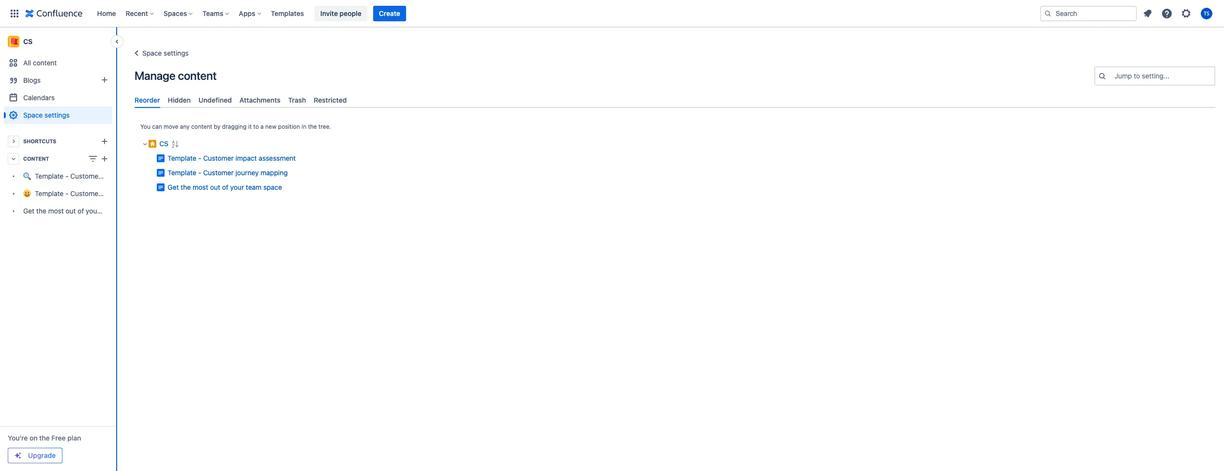 Task type: vqa. For each thing, say whether or not it's contained in the screenshot.
the for in This gives your overview visual appeal and makes it welcoming for visitors.
no



Task type: describe. For each thing, give the bounding box(es) containing it.
1 vertical spatial space settings link
[[4, 107, 112, 124]]

most inside "tree"
[[48, 207, 64, 215]]

1 horizontal spatial cs
[[159, 140, 168, 148]]

attachments
[[240, 96, 281, 104]]

of inside "tree"
[[78, 207, 84, 215]]

home link
[[94, 6, 119, 21]]

blogs link
[[4, 72, 112, 89]]

templates
[[271, 9, 304, 17]]

on
[[30, 434, 38, 442]]

settings icon image
[[1181, 8, 1193, 19]]

a
[[261, 123, 264, 130]]

in
[[302, 123, 307, 130]]

1 horizontal spatial to
[[1135, 72, 1141, 80]]

hidden
[[168, 96, 191, 104]]

1 horizontal spatial template - customer impact assessment
[[168, 154, 296, 162]]

template - customer journey mapping inside "tree"
[[35, 190, 155, 198]]

tab list containing reorder
[[131, 92, 1220, 108]]

space inside "tree"
[[119, 207, 138, 215]]

0 vertical spatial space settings link
[[131, 47, 189, 59]]

manage
[[135, 69, 176, 82]]

global element
[[6, 0, 1039, 27]]

1 horizontal spatial journey
[[236, 169, 259, 177]]

1 horizontal spatial get
[[168, 183, 179, 191]]

teams button
[[200, 6, 233, 21]]

cs inside space element
[[23, 37, 33, 46]]

manage content
[[135, 69, 217, 82]]

jump
[[1115, 72, 1133, 80]]

0 vertical spatial out
[[210, 183, 220, 191]]

you
[[140, 123, 151, 130]]

blogs
[[23, 76, 41, 84]]

premium image
[[14, 452, 22, 460]]

0 vertical spatial your
[[230, 183, 244, 191]]

space element
[[0, 27, 163, 471]]

search image
[[1045, 9, 1053, 17]]

hidden link
[[164, 92, 195, 108]]

setting...
[[1143, 72, 1170, 80]]

get the most out of your team space link for leftmost template - customer journey mapping link
[[4, 202, 138, 220]]

by
[[214, 123, 221, 130]]

new
[[265, 123, 277, 130]]

trash link
[[285, 92, 310, 108]]

help icon image
[[1162, 8, 1174, 19]]

tree.
[[319, 123, 331, 130]]

invite
[[321, 9, 338, 17]]

change view image
[[87, 153, 99, 165]]

journey inside "tree"
[[103, 190, 126, 198]]

can
[[152, 123, 162, 130]]

you can move any content by dragging it to a new position in the tree.
[[140, 123, 331, 130]]

apps
[[239, 9, 256, 17]]

undefined link
[[195, 92, 236, 108]]

reorder link
[[131, 92, 164, 108]]

1 horizontal spatial space settings
[[142, 49, 189, 57]]

people
[[340, 9, 362, 17]]

0 vertical spatial cs link
[[4, 32, 112, 51]]

position
[[278, 123, 300, 130]]

your profile and preferences image
[[1202, 8, 1213, 19]]

0 vertical spatial assessment
[[259, 154, 296, 162]]

spaces button
[[161, 6, 197, 21]]

0 vertical spatial space
[[142, 49, 162, 57]]

mapping inside "tree"
[[128, 190, 155, 198]]

recent button
[[123, 6, 158, 21]]

all content
[[23, 59, 57, 67]]

appswitcher icon image
[[9, 8, 20, 19]]

plan
[[67, 434, 81, 442]]

template - customer impact assessment link for leftmost template - customer journey mapping link
[[4, 168, 163, 185]]

upgrade button
[[8, 449, 62, 463]]

0 vertical spatial settings
[[164, 49, 189, 57]]

reorder
[[135, 96, 160, 104]]

template - customer impact assessment inside "tree"
[[35, 172, 163, 180]]

create a page image
[[99, 153, 110, 165]]

content
[[23, 156, 49, 162]]

out inside "tree"
[[66, 207, 76, 215]]

shortcuts
[[23, 139, 56, 144]]



Task type: locate. For each thing, give the bounding box(es) containing it.
1 horizontal spatial settings
[[164, 49, 189, 57]]

cs down can
[[159, 140, 168, 148]]

impact down it
[[236, 154, 257, 162]]

0 horizontal spatial cs link
[[4, 32, 112, 51]]

content for manage content
[[178, 69, 217, 82]]

1 vertical spatial space
[[119, 207, 138, 215]]

templates link
[[268, 6, 307, 21]]

calendars
[[23, 93, 55, 102]]

trash
[[288, 96, 306, 104]]

template - customer journey mapping down change view icon
[[35, 190, 155, 198]]

notification icon image
[[1143, 8, 1154, 19]]

1 vertical spatial your
[[86, 207, 100, 215]]

space settings link
[[131, 47, 189, 59], [4, 107, 112, 124]]

0 vertical spatial space
[[263, 183, 282, 191]]

content
[[33, 59, 57, 67], [178, 69, 217, 82], [191, 123, 212, 130]]

create
[[379, 9, 401, 17]]

create link
[[373, 6, 406, 21]]

1 horizontal spatial template - customer journey mapping
[[168, 169, 288, 177]]

0 horizontal spatial template - customer impact assessment
[[35, 172, 163, 180]]

0 horizontal spatial get the most out of your team space link
[[4, 202, 138, 220]]

move
[[164, 123, 178, 130]]

upgrade
[[28, 451, 56, 460]]

0 vertical spatial get the most out of your team space
[[168, 183, 282, 191]]

content inside space element
[[33, 59, 57, 67]]

any
[[180, 123, 190, 130]]

0 vertical spatial of
[[222, 183, 229, 191]]

shortcuts button
[[4, 133, 112, 150]]

home
[[97, 9, 116, 17]]

assessment inside "tree"
[[126, 172, 163, 180]]

0 horizontal spatial your
[[86, 207, 100, 215]]

get
[[168, 183, 179, 191], [23, 207, 34, 215]]

apps button
[[236, 6, 265, 21]]

the
[[308, 123, 317, 130], [181, 183, 191, 191], [36, 207, 46, 215], [39, 434, 50, 442]]

0 vertical spatial cs
[[23, 37, 33, 46]]

cs link down can
[[149, 137, 171, 151]]

template - customer journey mapping link
[[157, 166, 291, 180], [4, 185, 155, 202]]

0 horizontal spatial journey
[[103, 190, 126, 198]]

0 vertical spatial get the most out of your team space link
[[157, 180, 285, 195]]

cs
[[23, 37, 33, 46], [159, 140, 168, 148]]

0 vertical spatial most
[[193, 183, 208, 191]]

template - customer journey mapping
[[168, 169, 288, 177], [35, 190, 155, 198]]

template - customer journey mapping down dragging
[[168, 169, 288, 177]]

to right jump
[[1135, 72, 1141, 80]]

content right all
[[33, 59, 57, 67]]

all
[[23, 59, 31, 67]]

space settings link down calendars on the top
[[4, 107, 112, 124]]

content up hidden
[[178, 69, 217, 82]]

you're on the free plan
[[8, 434, 81, 442]]

0 horizontal spatial mapping
[[128, 190, 155, 198]]

1 vertical spatial of
[[78, 207, 84, 215]]

invite people
[[321, 9, 362, 17]]

cs link up all content link
[[4, 32, 112, 51]]

0 horizontal spatial out
[[66, 207, 76, 215]]

1 horizontal spatial team
[[246, 183, 262, 191]]

template - customer impact assessment link down change view icon
[[4, 168, 163, 185]]

Search settings text field
[[1115, 71, 1117, 81]]

content left by
[[191, 123, 212, 130]]

you're
[[8, 434, 28, 442]]

undefined
[[199, 96, 232, 104]]

1 vertical spatial journey
[[103, 190, 126, 198]]

1 vertical spatial get the most out of your team space link
[[4, 202, 138, 220]]

0 horizontal spatial get the most out of your team space
[[23, 207, 138, 215]]

0 horizontal spatial space
[[119, 207, 138, 215]]

attachments link
[[236, 92, 285, 108]]

impact down create a page image
[[103, 172, 124, 180]]

1 vertical spatial out
[[66, 207, 76, 215]]

0 horizontal spatial template - customer journey mapping
[[35, 190, 155, 198]]

get the most out of your team space inside "tree"
[[23, 207, 138, 215]]

space inside space element
[[23, 111, 43, 119]]

jump to setting...
[[1115, 72, 1170, 80]]

template - customer impact assessment link
[[157, 151, 299, 166], [4, 168, 163, 185]]

the inside "tree"
[[36, 207, 46, 215]]

1 horizontal spatial template - customer journey mapping link
[[157, 166, 291, 180]]

settings down calendars link
[[45, 111, 70, 119]]

0 vertical spatial impact
[[236, 154, 257, 162]]

journey down create a page image
[[103, 190, 126, 198]]

template - customer journey mapping link down change view icon
[[4, 185, 155, 202]]

0 vertical spatial content
[[33, 59, 57, 67]]

1 horizontal spatial cs link
[[149, 137, 171, 151]]

1 vertical spatial to
[[253, 123, 259, 130]]

of
[[222, 183, 229, 191], [78, 207, 84, 215]]

0 horizontal spatial assessment
[[126, 172, 163, 180]]

1 horizontal spatial get the most out of your team space
[[168, 183, 282, 191]]

1 horizontal spatial out
[[210, 183, 220, 191]]

1 vertical spatial space settings
[[23, 111, 70, 119]]

cs up all
[[23, 37, 33, 46]]

1 vertical spatial impact
[[103, 172, 124, 180]]

most
[[193, 183, 208, 191], [48, 207, 64, 215]]

get the most out of your team space link inside "tree"
[[4, 202, 138, 220]]

template - customer impact assessment down create a page image
[[35, 172, 163, 180]]

journey
[[236, 169, 259, 177], [103, 190, 126, 198]]

dragging
[[222, 123, 247, 130]]

2 vertical spatial content
[[191, 123, 212, 130]]

customer
[[203, 154, 234, 162], [203, 169, 234, 177], [70, 172, 101, 180], [70, 190, 101, 198]]

0 vertical spatial template - customer journey mapping
[[168, 169, 288, 177]]

your
[[230, 183, 244, 191], [86, 207, 100, 215]]

0 vertical spatial mapping
[[261, 169, 288, 177]]

space settings link up manage
[[131, 47, 189, 59]]

0 horizontal spatial most
[[48, 207, 64, 215]]

restricted
[[314, 96, 347, 104]]

space settings down calendars on the top
[[23, 111, 70, 119]]

1 horizontal spatial space
[[142, 49, 162, 57]]

1 vertical spatial template - customer impact assessment link
[[4, 168, 163, 185]]

tree
[[4, 168, 163, 220]]

1 horizontal spatial space
[[263, 183, 282, 191]]

add shortcut image
[[99, 136, 110, 147]]

1 horizontal spatial your
[[230, 183, 244, 191]]

impact inside space element
[[103, 172, 124, 180]]

1 horizontal spatial most
[[193, 183, 208, 191]]

create a blog image
[[99, 74, 110, 86]]

teams
[[203, 9, 223, 17]]

space up manage
[[142, 49, 162, 57]]

team inside "tree"
[[101, 207, 117, 215]]

space
[[263, 183, 282, 191], [119, 207, 138, 215]]

cs link
[[4, 32, 112, 51], [149, 137, 171, 151]]

template - customer impact assessment link for the topmost template - customer journey mapping link
[[157, 151, 299, 166]]

template - customer impact assessment down dragging
[[168, 154, 296, 162]]

1 horizontal spatial get the most out of your team space link
[[157, 180, 285, 195]]

your inside "tree"
[[86, 207, 100, 215]]

1 vertical spatial template - customer journey mapping link
[[4, 185, 155, 202]]

1 vertical spatial settings
[[45, 111, 70, 119]]

banner containing home
[[0, 0, 1225, 27]]

template - customer impact assessment
[[168, 154, 296, 162], [35, 172, 163, 180]]

spaces
[[164, 9, 187, 17]]

0 vertical spatial template - customer impact assessment link
[[157, 151, 299, 166]]

tree containing template - customer impact assessment
[[4, 168, 163, 220]]

1 vertical spatial get
[[23, 207, 34, 215]]

1 vertical spatial get the most out of your team space
[[23, 207, 138, 215]]

1 vertical spatial most
[[48, 207, 64, 215]]

assessment
[[259, 154, 296, 162], [126, 172, 163, 180]]

0 vertical spatial to
[[1135, 72, 1141, 80]]

get inside space element
[[23, 207, 34, 215]]

1 vertical spatial template - customer impact assessment
[[35, 172, 163, 180]]

0 horizontal spatial impact
[[103, 172, 124, 180]]

it
[[248, 123, 252, 130]]

Search field
[[1041, 6, 1138, 21]]

0 horizontal spatial space settings
[[23, 111, 70, 119]]

1 vertical spatial content
[[178, 69, 217, 82]]

1 vertical spatial cs
[[159, 140, 168, 148]]

template - customer journey mapping link down by
[[157, 166, 291, 180]]

space settings up 'manage content' on the top
[[142, 49, 189, 57]]

to
[[1135, 72, 1141, 80], [253, 123, 259, 130]]

0 horizontal spatial space settings link
[[4, 107, 112, 124]]

1 horizontal spatial of
[[222, 183, 229, 191]]

space
[[142, 49, 162, 57], [23, 111, 43, 119]]

0 vertical spatial journey
[[236, 169, 259, 177]]

template - customer impact assessment link down dragging
[[157, 151, 299, 166]]

1 vertical spatial mapping
[[128, 190, 155, 198]]

impact
[[236, 154, 257, 162], [103, 172, 124, 180]]

0 horizontal spatial of
[[78, 207, 84, 215]]

get the most out of your team space link
[[157, 180, 285, 195], [4, 202, 138, 220]]

0 horizontal spatial to
[[253, 123, 259, 130]]

free
[[52, 434, 66, 442]]

get the most out of your team space
[[168, 183, 282, 191], [23, 207, 138, 215]]

out
[[210, 183, 220, 191], [66, 207, 76, 215]]

0 vertical spatial template - customer journey mapping link
[[157, 166, 291, 180]]

space settings
[[142, 49, 189, 57], [23, 111, 70, 119]]

calendars link
[[4, 89, 112, 107]]

1 horizontal spatial space settings link
[[131, 47, 189, 59]]

journey down it
[[236, 169, 259, 177]]

tab list
[[131, 92, 1220, 108]]

0 horizontal spatial cs
[[23, 37, 33, 46]]

0 vertical spatial team
[[246, 183, 262, 191]]

0 horizontal spatial get
[[23, 207, 34, 215]]

-
[[198, 154, 201, 162], [198, 169, 201, 177], [65, 172, 69, 180], [65, 190, 69, 198]]

settings
[[164, 49, 189, 57], [45, 111, 70, 119]]

1 horizontal spatial impact
[[236, 154, 257, 162]]

0 horizontal spatial template - customer journey mapping link
[[4, 185, 155, 202]]

content button
[[4, 150, 112, 168]]

settings inside space element
[[45, 111, 70, 119]]

1 horizontal spatial assessment
[[259, 154, 296, 162]]

recent
[[126, 9, 148, 17]]

invite people button
[[315, 6, 368, 21]]

0 vertical spatial get
[[168, 183, 179, 191]]

1 vertical spatial team
[[101, 207, 117, 215]]

template
[[168, 154, 197, 162], [168, 169, 197, 177], [35, 172, 64, 180], [35, 190, 64, 198]]

to left a
[[253, 123, 259, 130]]

space settings inside space element
[[23, 111, 70, 119]]

mapping
[[261, 169, 288, 177], [128, 190, 155, 198]]

0 vertical spatial template - customer impact assessment
[[168, 154, 296, 162]]

space down calendars on the top
[[23, 111, 43, 119]]

1 horizontal spatial mapping
[[261, 169, 288, 177]]

restricted link
[[310, 92, 351, 108]]

settings up 'manage content' on the top
[[164, 49, 189, 57]]

get the most out of your team space link for the topmost template - customer journey mapping link
[[157, 180, 285, 195]]

confluence image
[[25, 8, 83, 19], [25, 8, 83, 19]]

1 vertical spatial assessment
[[126, 172, 163, 180]]

0 horizontal spatial space
[[23, 111, 43, 119]]

team
[[246, 183, 262, 191], [101, 207, 117, 215]]

0 horizontal spatial settings
[[45, 111, 70, 119]]

1 vertical spatial space
[[23, 111, 43, 119]]

1 vertical spatial cs link
[[149, 137, 171, 151]]

tree inside space element
[[4, 168, 163, 220]]

content for all content
[[33, 59, 57, 67]]

all content link
[[4, 54, 112, 72]]

0 horizontal spatial team
[[101, 207, 117, 215]]

banner
[[0, 0, 1225, 27]]

1 vertical spatial template - customer journey mapping
[[35, 190, 155, 198]]

0 vertical spatial space settings
[[142, 49, 189, 57]]



